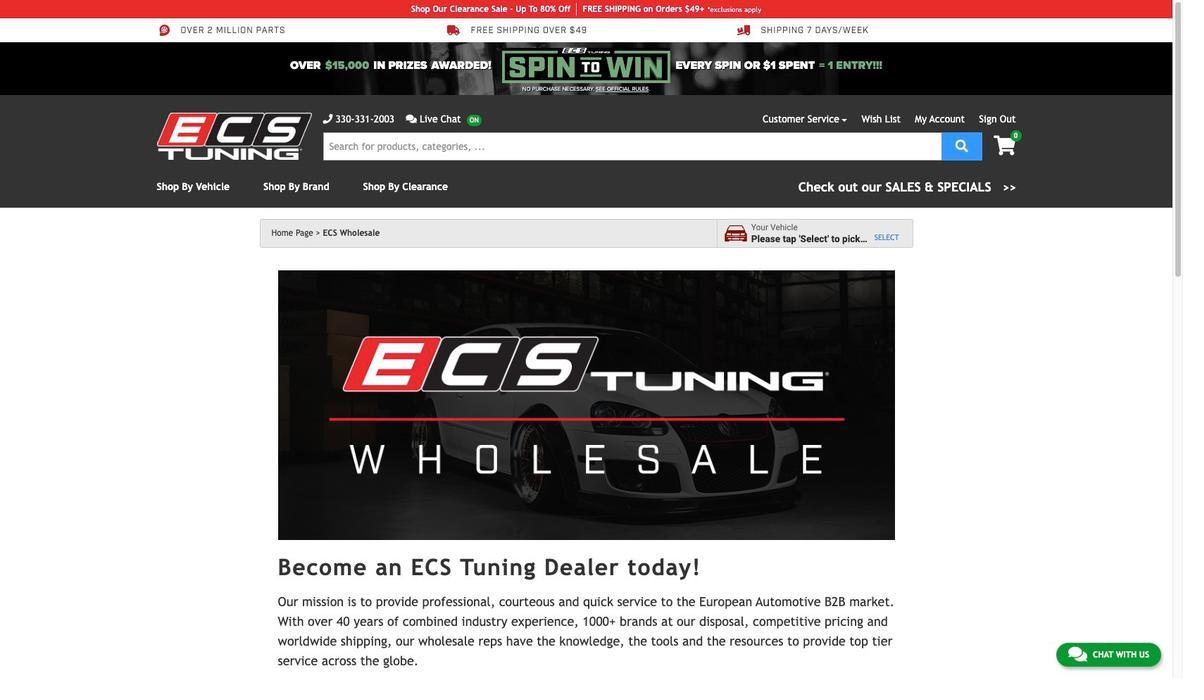 Task type: vqa. For each thing, say whether or not it's contained in the screenshot.
max price number field
no



Task type: describe. For each thing, give the bounding box(es) containing it.
Search text field
[[323, 132, 941, 161]]

search image
[[956, 139, 968, 152]]

ecs tuning 'spin to win' contest logo image
[[502, 48, 670, 83]]

1 vertical spatial comments image
[[1068, 646, 1087, 663]]

shopping cart image
[[994, 136, 1016, 156]]



Task type: locate. For each thing, give the bounding box(es) containing it.
0 vertical spatial comments image
[[406, 114, 417, 124]]

comments image
[[406, 114, 417, 124], [1068, 646, 1087, 663]]

0 horizontal spatial comments image
[[406, 114, 417, 124]]

phone image
[[323, 114, 333, 124]]

ecs tuning image
[[157, 113, 312, 160]]

1 horizontal spatial comments image
[[1068, 646, 1087, 663]]



